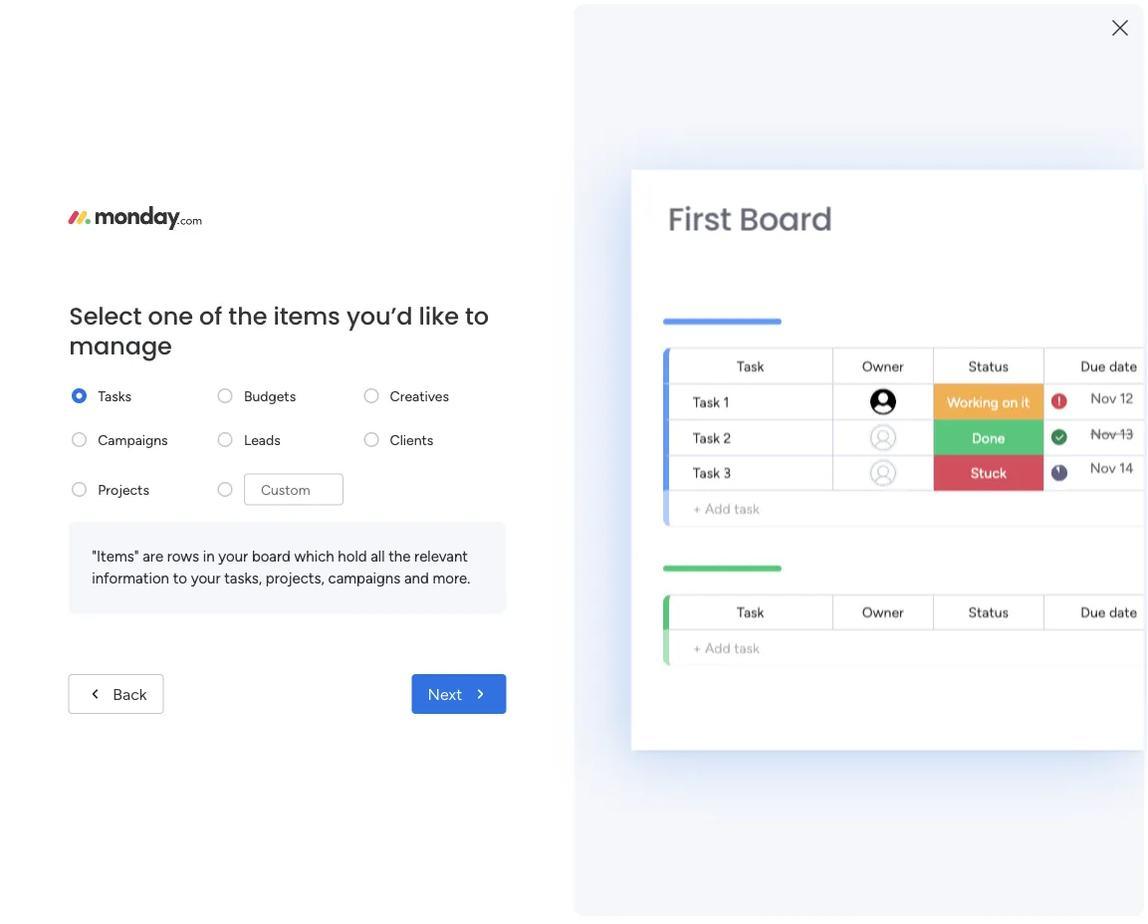 Task type: locate. For each thing, give the bounding box(es) containing it.
getting started element
[[820, 755, 1118, 835]]

first
[[668, 197, 731, 241]]

owner
[[862, 357, 904, 374], [862, 603, 904, 620]]

+ add task
[[693, 499, 760, 516], [693, 639, 760, 656]]

0 vertical spatial status
[[968, 357, 1009, 374]]

the
[[228, 299, 267, 333], [389, 547, 411, 565]]

0 vertical spatial workspace
[[91, 290, 159, 307]]

creatives
[[390, 387, 449, 404]]

join this workspace to create content.
[[35, 290, 219, 329]]

main right >
[[489, 397, 519, 414]]

minutes
[[999, 586, 1056, 605]]

workspace inside work management > main workspace link
[[522, 397, 590, 414]]

content.
[[101, 312, 153, 329]]

invite members image
[[886, 14, 906, 34]]

account
[[913, 185, 970, 203]]

request
[[80, 362, 131, 379]]

profile
[[975, 152, 1027, 174]]

1 horizontal spatial in
[[982, 586, 995, 605]]

1 vertical spatial the
[[389, 547, 411, 565]]

and
[[582, 75, 608, 94], [404, 570, 429, 588]]

task 1
[[693, 393, 729, 410]]

1 horizontal spatial the
[[389, 547, 411, 565]]

check circle image
[[849, 187, 862, 202]]

0 vertical spatial owner
[[862, 357, 904, 374]]

to inside button
[[135, 362, 148, 379]]

like
[[419, 299, 459, 333]]

workspaces up more.
[[366, 542, 464, 564]]

due date
[[1081, 357, 1137, 374], [1081, 603, 1137, 620]]

join
[[35, 290, 62, 307]]

1 vertical spatial + add task
[[693, 639, 760, 656]]

to left create
[[162, 290, 175, 307]]

1 vertical spatial +
[[693, 639, 702, 656]]

boost
[[831, 586, 873, 605]]

your inside 'quickly access your recent boards, inbox and workspaces'
[[395, 75, 427, 94]]

and inside 'quickly access your recent boards, inbox and workspaces'
[[582, 75, 608, 94]]

1 vertical spatial main
[[402, 603, 441, 624]]

access
[[342, 75, 391, 94]]

task
[[734, 499, 760, 516], [734, 639, 760, 656]]

notifications image
[[799, 14, 819, 34]]

made
[[878, 610, 918, 629]]

main down more.
[[402, 603, 441, 624]]

2 add from the top
[[705, 639, 731, 656]]

0 horizontal spatial and
[[404, 570, 429, 588]]

your up tasks,
[[218, 547, 248, 565]]

workspaces down quickly
[[284, 97, 369, 116]]

1 add from the top
[[705, 499, 731, 516]]

0 vertical spatial add
[[705, 499, 731, 516]]

in left minutes
[[982, 586, 995, 605]]

monday.com
[[966, 798, 1047, 815]]

1 + add task from the top
[[693, 499, 760, 516]]

2 + from the top
[[693, 639, 702, 656]]

0 vertical spatial the
[[228, 299, 267, 333]]

ruby anderson image
[[1092, 8, 1124, 40]]

templates down 'workflow'
[[922, 610, 993, 629]]

main
[[489, 397, 519, 414], [402, 603, 441, 624]]

help image
[[1023, 14, 1043, 34]]

dapulse x slim image
[[1088, 144, 1112, 168]]

1 vertical spatial date
[[1109, 603, 1137, 620]]

select one of the items you'd like to manage
[[69, 299, 489, 362]]

workspace inside "join this workspace to create content."
[[91, 290, 159, 307]]

0 vertical spatial due
[[1081, 357, 1106, 374]]

in inside "items" are rows in your board which hold all the relevant information to your tasks, projects, campaigns and more.
[[203, 547, 215, 565]]

in inside boost your workflow in minutes with ready-made templates
[[982, 586, 995, 605]]

"items" are rows in your board which hold all the relevant information to your tasks, projects, campaigns and more.
[[92, 547, 470, 588]]

1 vertical spatial status
[[968, 603, 1009, 620]]

0 horizontal spatial in
[[203, 547, 215, 565]]

+
[[693, 499, 702, 516], [693, 639, 702, 656]]

2 status from the top
[[968, 603, 1009, 620]]

0 vertical spatial main
[[489, 397, 519, 414]]

1 vertical spatial workspace
[[522, 397, 590, 414]]

budgets
[[244, 387, 296, 404]]

templates right 'explore' at the bottom right of page
[[962, 654, 1033, 672]]

workspace up content.
[[91, 290, 159, 307]]

your
[[395, 75, 427, 94], [218, 547, 248, 565], [191, 570, 221, 588], [877, 586, 909, 605]]

the right all on the left of page
[[389, 547, 411, 565]]

0 vertical spatial + add task
[[693, 499, 760, 516]]

Search in workspace field
[[42, 198, 166, 221]]

explore
[[905, 654, 958, 672]]

workspaces
[[284, 97, 369, 116], [366, 542, 464, 564]]

your down rows
[[191, 570, 221, 588]]

status
[[968, 357, 1009, 374], [968, 603, 1009, 620]]

manage
[[69, 329, 172, 362]]

workspaces inside 'quickly access your recent boards, inbox and workspaces'
[[284, 97, 369, 116]]

2 task from the top
[[734, 639, 760, 656]]

0 vertical spatial and
[[582, 75, 608, 94]]

0 horizontal spatial main
[[402, 603, 441, 624]]

your left recent
[[395, 75, 427, 94]]

1 due date from the top
[[1081, 357, 1137, 374]]

1 vertical spatial in
[[982, 586, 995, 605]]

0 horizontal spatial the
[[228, 299, 267, 333]]

update
[[336, 475, 396, 496]]

board
[[739, 197, 833, 241]]

in for your
[[203, 547, 215, 565]]

1 vertical spatial due date
[[1081, 603, 1137, 620]]

close my workspaces image
[[308, 541, 332, 565]]

0 vertical spatial in
[[203, 547, 215, 565]]

started
[[951, 775, 997, 792]]

0 vertical spatial templates
[[922, 610, 993, 629]]

workspace
[[91, 290, 159, 307], [522, 397, 590, 414], [445, 603, 532, 624]]

1 vertical spatial task
[[734, 639, 760, 656]]

workspace down more.
[[445, 603, 532, 624]]

templates
[[922, 610, 993, 629], [962, 654, 1033, 672]]

1 horizontal spatial and
[[582, 75, 608, 94]]

you'd
[[346, 299, 413, 333]]

in right rows
[[203, 547, 215, 565]]

0 vertical spatial date
[[1109, 357, 1137, 374]]

inbox
[[538, 75, 578, 94]]

back button
[[68, 674, 164, 714]]

1 vertical spatial templates
[[962, 654, 1033, 672]]

0 vertical spatial workspaces
[[284, 97, 369, 116]]

and down my workspaces
[[404, 570, 429, 588]]

to right like
[[465, 299, 489, 333]]

apps image
[[930, 14, 950, 34]]

2 due date from the top
[[1081, 603, 1137, 620]]

my workspaces
[[336, 542, 464, 564]]

your up made at the right bottom of the page
[[877, 586, 909, 605]]

complete your profile
[[849, 152, 1027, 174]]

date
[[1109, 357, 1137, 374], [1109, 603, 1137, 620]]

2 owner from the top
[[862, 603, 904, 620]]

1
[[723, 393, 729, 410]]

quickly access your recent boards, inbox and workspaces
[[284, 75, 608, 116]]

the right of
[[228, 299, 267, 333]]

add
[[705, 499, 731, 516], [705, 639, 731, 656]]

0 vertical spatial due date
[[1081, 357, 1137, 374]]

recent
[[431, 75, 477, 94]]

to down rows
[[173, 570, 187, 588]]

in for minutes
[[982, 586, 995, 605]]

1 vertical spatial workspaces
[[366, 542, 464, 564]]

2 + add task from the top
[[693, 639, 760, 656]]

and right inbox
[[582, 75, 608, 94]]

1 vertical spatial due
[[1081, 603, 1106, 620]]

m
[[354, 610, 375, 639]]

relevant
[[414, 547, 468, 565]]

to inside the 'select one of the items you'd like to manage'
[[465, 299, 489, 333]]

0 vertical spatial +
[[693, 499, 702, 516]]

1 status from the top
[[968, 357, 1009, 374]]

workspace down add to favorites "icon"
[[522, 397, 590, 414]]

workflow
[[913, 586, 978, 605]]

next
[[428, 685, 462, 704]]

and inside "items" are rows in your board which hold all the relevant information to your tasks, projects, campaigns and more.
[[404, 570, 429, 588]]

back
[[113, 685, 147, 704]]

to
[[162, 290, 175, 307], [465, 299, 489, 333], [135, 362, 148, 379], [173, 570, 187, 588]]

setup account
[[869, 185, 970, 203]]

to left join
[[135, 362, 148, 379]]

due
[[1081, 357, 1106, 374], [1081, 603, 1106, 620]]

the inside "items" are rows in your board which hold all the relevant information to your tasks, projects, campaigns and more.
[[389, 547, 411, 565]]

to inside "items" are rows in your board which hold all the relevant information to your tasks, projects, campaigns and more.
[[173, 570, 187, 588]]

1 vertical spatial and
[[404, 570, 429, 588]]

feed
[[400, 475, 438, 496]]

1 vertical spatial add
[[705, 639, 731, 656]]

getting
[[898, 775, 947, 792]]

task
[[737, 357, 764, 374], [693, 393, 720, 410], [693, 429, 720, 446], [693, 464, 720, 481], [737, 603, 764, 620]]

in
[[203, 547, 215, 565], [982, 586, 995, 605]]

1 vertical spatial owner
[[862, 603, 904, 620]]

0 vertical spatial task
[[734, 499, 760, 516]]



Task type: vqa. For each thing, say whether or not it's contained in the screenshot.
1st + Add task
yes



Task type: describe. For each thing, give the bounding box(es) containing it.
main workspace
[[402, 603, 532, 624]]

request to join button
[[72, 355, 182, 387]]

2 vertical spatial workspace
[[445, 603, 532, 624]]

all
[[371, 547, 385, 565]]

task for task 2
[[693, 429, 720, 446]]

>
[[477, 397, 486, 414]]

task 3
[[693, 464, 731, 481]]

create
[[179, 290, 219, 307]]

the inside the 'select one of the items you'd like to manage'
[[228, 299, 267, 333]]

are
[[143, 547, 163, 565]]

work management > main workspace
[[357, 397, 590, 414]]

campaigns
[[328, 570, 401, 588]]

templates image image
[[837, 430, 1100, 567]]

leads
[[244, 431, 281, 448]]

templates inside boost your workflow in minutes with ready-made templates
[[922, 610, 993, 629]]

to inside "join this workspace to create content."
[[162, 290, 175, 307]]

"items"
[[92, 547, 139, 565]]

quickly
[[284, 75, 338, 94]]

campaigns
[[98, 431, 168, 448]]

tasks,
[[224, 570, 262, 588]]

board
[[252, 547, 291, 565]]

learn
[[898, 798, 933, 815]]

next button
[[412, 674, 506, 714]]

boost your workflow in minutes with ready-made templates
[[831, 586, 1091, 629]]

clients
[[390, 431, 433, 448]]

task 2
[[693, 429, 731, 446]]

rows
[[167, 547, 199, 565]]

tasks
[[98, 387, 132, 404]]

works
[[1050, 798, 1087, 815]]

of
[[199, 299, 222, 333]]

boards,
[[481, 75, 534, 94]]

complete
[[849, 152, 929, 174]]

1 due from the top
[[1081, 357, 1106, 374]]

workspace image
[[341, 601, 388, 649]]

one
[[148, 299, 193, 333]]

(inbox)
[[442, 475, 501, 496]]

search everything image
[[979, 14, 999, 34]]

setup
[[869, 185, 909, 203]]

1 + from the top
[[693, 499, 702, 516]]

getting started learn how monday.com works
[[898, 775, 1087, 815]]

logo image
[[68, 206, 202, 230]]

task for task 3
[[693, 464, 720, 481]]

explore templates
[[905, 654, 1033, 672]]

request to join
[[80, 362, 174, 379]]

management
[[391, 397, 473, 414]]

2 due from the top
[[1081, 603, 1106, 620]]

setup account link
[[849, 183, 1118, 205]]

explore templates button
[[831, 643, 1106, 683]]

ready-
[[831, 610, 878, 629]]

first board
[[668, 197, 833, 241]]

hold
[[338, 547, 367, 565]]

this
[[65, 290, 88, 307]]

with
[[1060, 586, 1091, 605]]

2 date from the top
[[1109, 603, 1137, 620]]

1 date from the top
[[1109, 357, 1137, 374]]

more.
[[433, 570, 470, 588]]

items
[[273, 299, 340, 333]]

1 task from the top
[[734, 499, 760, 516]]

projects
[[98, 481, 149, 498]]

join
[[151, 362, 174, 379]]

1 owner from the top
[[862, 357, 904, 374]]

select
[[69, 299, 142, 333]]

2
[[723, 429, 731, 446]]

your
[[934, 152, 970, 174]]

which
[[294, 547, 334, 565]]

templates inside button
[[962, 654, 1033, 672]]

3
[[723, 464, 731, 481]]

work management > main workspace link
[[324, 202, 602, 426]]

add to favorites image
[[564, 364, 584, 384]]

your inside boost your workflow in minutes with ready-made templates
[[877, 586, 909, 605]]

1 horizontal spatial main
[[489, 397, 519, 414]]

information
[[92, 570, 169, 588]]

task for task 1
[[693, 393, 720, 410]]

update feed (inbox)
[[336, 475, 501, 496]]

my
[[336, 542, 361, 564]]

projects,
[[266, 570, 324, 588]]

inbox image
[[842, 14, 862, 34]]

how
[[936, 798, 963, 815]]

open update feed (inbox) image
[[308, 474, 332, 498]]

work
[[357, 397, 388, 414]]

Custom text field
[[244, 473, 343, 505]]



